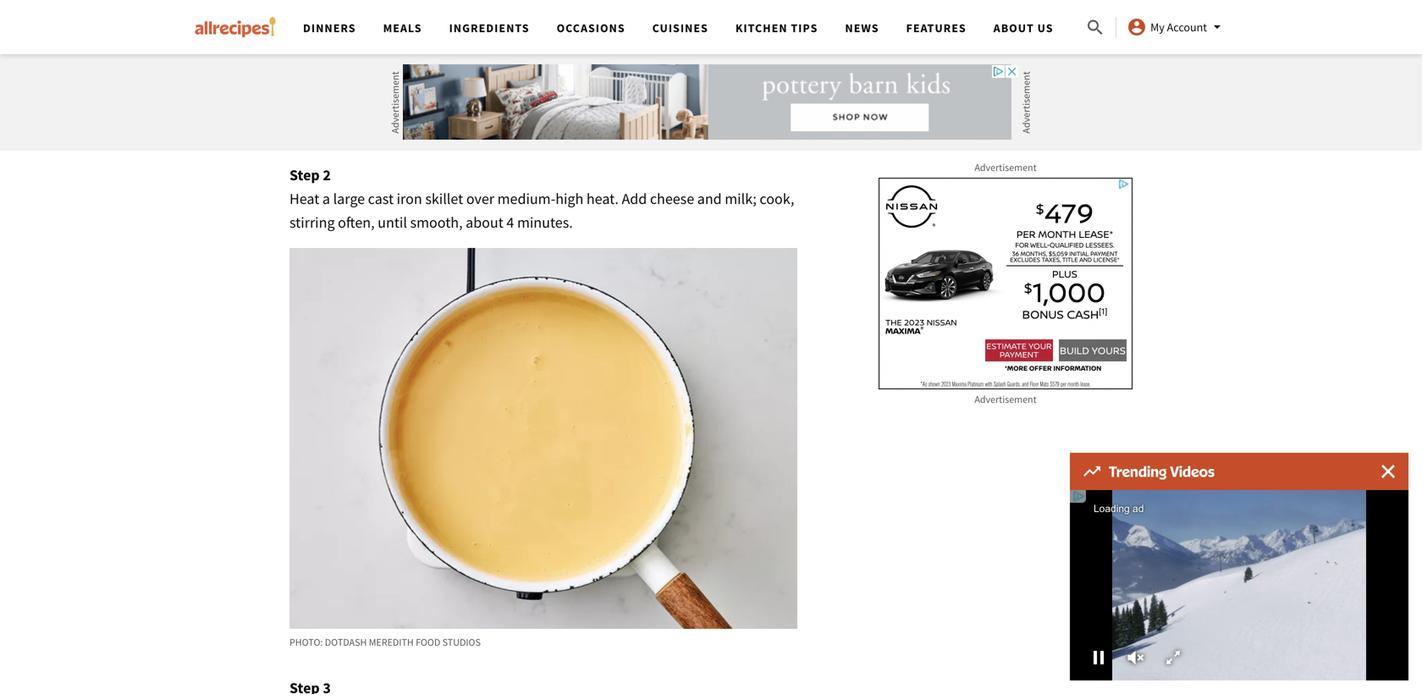 Task type: vqa. For each thing, say whether or not it's contained in the screenshot.
1st the Dotdash from the bottom of the page
yes



Task type: describe. For each thing, give the bounding box(es) containing it.
often,
[[338, 213, 375, 232]]

iron
[[397, 189, 422, 208]]

heat a large cast iron skillet over medium-high heat. add cheese and milk; cook, stirring often, until smooth, about 4 minutes.
[[290, 189, 795, 232]]

dotdash for cheese melted in a medium size sauce pan. image
[[325, 636, 367, 649]]

features
[[907, 20, 967, 36]]

large
[[333, 189, 365, 208]]

occasions link
[[557, 20, 626, 36]]

high
[[556, 189, 584, 208]]

home image
[[195, 17, 276, 37]]

food for all ingredients to make copycat chili's queso gathered on a kitchen counter image
[[416, 123, 441, 136]]

food for cheese melted in a medium size sauce pan. image
[[416, 636, 441, 649]]

trending videos
[[1109, 462, 1215, 481]]

0 vertical spatial advertisement element
[[879, 0, 1133, 22]]

add
[[622, 189, 647, 208]]

videos
[[1170, 462, 1215, 481]]

over
[[466, 189, 495, 208]]

trending image
[[1084, 467, 1101, 477]]

dotdash meredith food studios for cheese melted in a medium size sauce pan. image
[[325, 636, 481, 649]]

tips
[[791, 20, 818, 36]]

stirring
[[290, 213, 335, 232]]

cheese
[[650, 189, 695, 208]]

caret_down image
[[1208, 17, 1228, 37]]

studios for all ingredients to make copycat chili's queso gathered on a kitchen counter image
[[443, 123, 481, 136]]

kitchen tips
[[736, 20, 818, 36]]

meals link
[[383, 20, 422, 36]]

close image
[[1382, 465, 1396, 478]]

account
[[1168, 19, 1208, 35]]

unmute button group
[[1118, 645, 1155, 671]]

dinners
[[303, 20, 356, 36]]

4
[[507, 213, 514, 232]]

until
[[378, 213, 407, 232]]

dinners link
[[303, 20, 356, 36]]

a
[[323, 189, 330, 208]]

about us link
[[994, 20, 1054, 36]]

ingredients link
[[449, 20, 530, 36]]

us
[[1038, 20, 1054, 36]]

1 vertical spatial advertisement element
[[403, 64, 1020, 141]]

navigation containing dinners
[[290, 0, 1086, 54]]

cuisines
[[653, 20, 709, 36]]

my account
[[1151, 19, 1208, 35]]



Task type: locate. For each thing, give the bounding box(es) containing it.
smooth,
[[410, 213, 463, 232]]

trending
[[1109, 462, 1167, 481]]

search image
[[1086, 18, 1106, 38]]

cook,
[[760, 189, 795, 208]]

0 vertical spatial meredith
[[369, 123, 414, 136]]

0 vertical spatial dotdash meredith food studios
[[325, 123, 481, 136]]

advertisement element
[[879, 0, 1133, 22], [403, 64, 1020, 141], [879, 178, 1133, 390]]

0 vertical spatial dotdash
[[325, 123, 367, 136]]

1 dotdash meredith food studios from the top
[[325, 123, 481, 136]]

dotdash meredith food studios
[[325, 123, 481, 136], [325, 636, 481, 649]]

2 dotdash from the top
[[325, 636, 367, 649]]

2 food from the top
[[416, 636, 441, 649]]

1 meredith from the top
[[369, 123, 414, 136]]

kitchen
[[736, 20, 788, 36]]

skillet
[[425, 189, 463, 208]]

account image
[[1127, 17, 1148, 37]]

1 food from the top
[[416, 123, 441, 136]]

news
[[846, 20, 880, 36]]

cast
[[368, 189, 394, 208]]

about
[[994, 20, 1035, 36]]

all ingredients to make copycat chili's queso gathered on a kitchen counter image
[[290, 0, 798, 116]]

2 studios from the top
[[443, 636, 481, 649]]

milk;
[[725, 189, 757, 208]]

heat.
[[587, 189, 619, 208]]

1 vertical spatial meredith
[[369, 636, 414, 649]]

2 vertical spatial advertisement element
[[879, 178, 1133, 390]]

about
[[466, 213, 504, 232]]

cuisines link
[[653, 20, 709, 36]]

1 vertical spatial food
[[416, 636, 441, 649]]

ingredients
[[449, 20, 530, 36]]

meredith for cheese melted in a medium size sauce pan. image
[[369, 636, 414, 649]]

1 vertical spatial dotdash
[[325, 636, 367, 649]]

about us
[[994, 20, 1054, 36]]

dotdash meredith food studios for all ingredients to make copycat chili's queso gathered on a kitchen counter image
[[325, 123, 481, 136]]

my account button
[[1127, 17, 1228, 37]]

2 meredith from the top
[[369, 636, 414, 649]]

my
[[1151, 19, 1165, 35]]

heat
[[290, 189, 320, 208]]

dotdash
[[325, 123, 367, 136], [325, 636, 367, 649]]

minutes.
[[517, 213, 573, 232]]

studios
[[443, 123, 481, 136], [443, 636, 481, 649]]

studios for cheese melted in a medium size sauce pan. image
[[443, 636, 481, 649]]

news link
[[846, 20, 880, 36]]

1 vertical spatial studios
[[443, 636, 481, 649]]

occasions
[[557, 20, 626, 36]]

features link
[[907, 20, 967, 36]]

0 vertical spatial food
[[416, 123, 441, 136]]

food
[[416, 123, 441, 136], [416, 636, 441, 649]]

meredith for all ingredients to make copycat chili's queso gathered on a kitchen counter image
[[369, 123, 414, 136]]

medium-
[[498, 189, 556, 208]]

meals
[[383, 20, 422, 36]]

0 vertical spatial studios
[[443, 123, 481, 136]]

navigation
[[290, 0, 1086, 54]]

1 vertical spatial dotdash meredith food studios
[[325, 636, 481, 649]]

kitchen tips link
[[736, 20, 818, 36]]

dotdash for all ingredients to make copycat chili's queso gathered on a kitchen counter image
[[325, 123, 367, 136]]

2 dotdash meredith food studios from the top
[[325, 636, 481, 649]]

and
[[698, 189, 722, 208]]

1 studios from the top
[[443, 123, 481, 136]]

video player application
[[1070, 490, 1409, 681]]

cheese melted in a medium size sauce pan. image
[[290, 248, 798, 629]]

1 dotdash from the top
[[325, 123, 367, 136]]

meredith
[[369, 123, 414, 136], [369, 636, 414, 649]]



